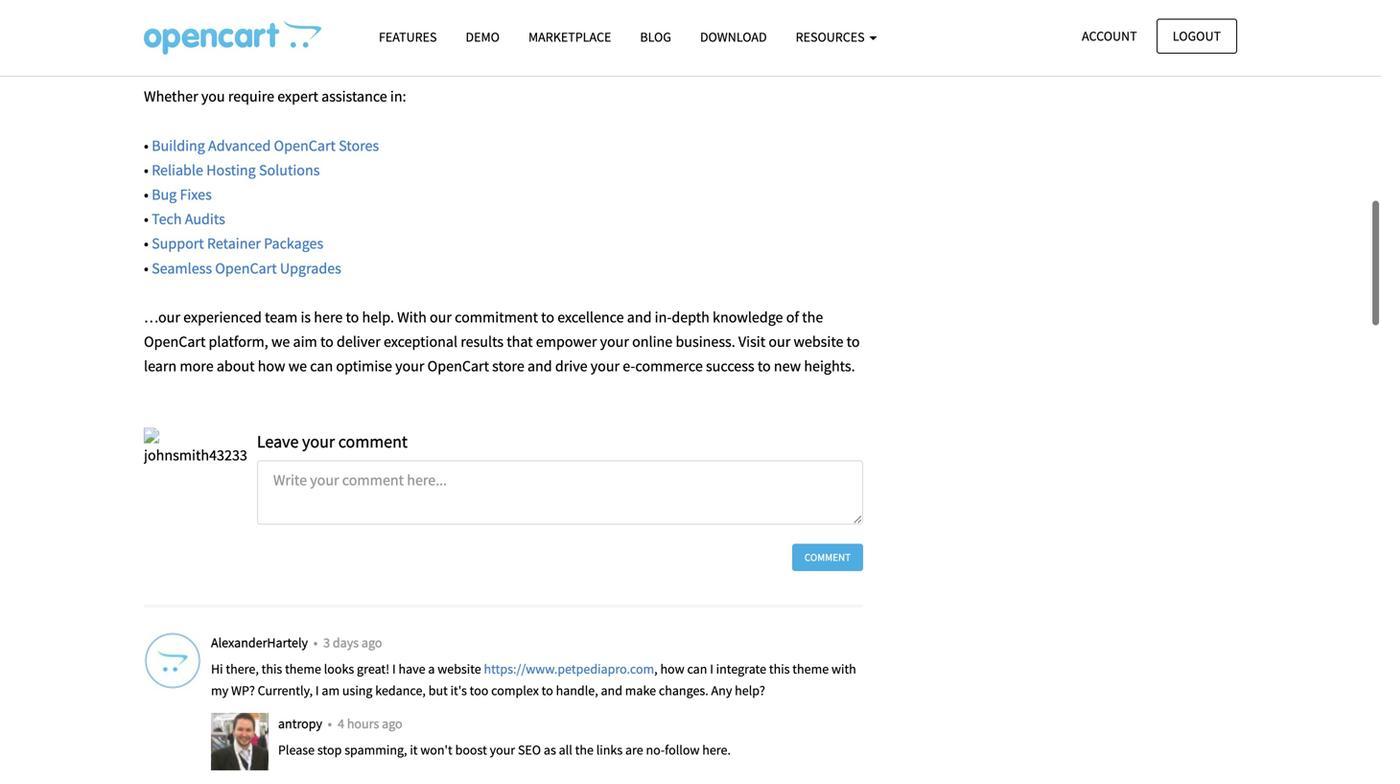 Task type: locate. For each thing, give the bounding box(es) containing it.
0 vertical spatial the
[[780, 13, 802, 32]]

ago
[[362, 635, 382, 652], [382, 716, 402, 733]]

0 vertical spatial and
[[627, 308, 652, 327]]

blog
[[640, 28, 671, 46]]

website
[[438, 661, 481, 678]]

ago right the hours
[[382, 716, 402, 733]]

Leave your comment text field
[[257, 461, 863, 525]]

i left have
[[392, 661, 396, 678]]

all
[[559, 742, 572, 759]]

1 horizontal spatial are
[[625, 742, 643, 759]]

2 vertical spatial a
[[428, 661, 435, 678]]

retainer
[[207, 234, 261, 253]]

deliver
[[337, 332, 381, 352]]

commerce down online
[[635, 357, 703, 376]]

our right the with
[[430, 308, 452, 327]]

0 horizontal spatial team
[[265, 308, 298, 327]]

2 this from the left
[[769, 661, 790, 678]]

1 horizontal spatial commerce
[[725, 38, 792, 57]]

1 horizontal spatial the
[[780, 13, 802, 32]]

opencart down the …our
[[144, 332, 206, 352]]

• left tech
[[144, 210, 149, 229]]

please
[[278, 742, 315, 759]]

a up specialise at top
[[263, 13, 271, 32]]

can inside , how can i integrate this theme with my wp? currently, i am using kedance, but it's too complex to handle, and make changes. any help?
[[687, 661, 707, 678]]

• left "support" at the top left of the page
[[144, 234, 149, 253]]

stores
[[339, 136, 379, 155]]

to left meet at top
[[628, 38, 641, 57]]

opencart up meet at top
[[604, 13, 666, 32]]

1 vertical spatial team
[[265, 308, 298, 327]]

0 vertical spatial are
[[239, 13, 260, 32]]

1 horizontal spatial theme
[[793, 661, 829, 678]]

depth
[[672, 308, 710, 327]]

logout
[[1173, 27, 1221, 45]]

tailored
[[575, 38, 625, 57]]

to up empower
[[541, 308, 554, 327]]

help.
[[362, 308, 394, 327]]

it's
[[450, 682, 467, 700]]

0 vertical spatial e-
[[712, 38, 725, 57]]

team up providing at top left
[[341, 13, 373, 32]]

0 vertical spatial we
[[218, 13, 236, 32]]

1 horizontal spatial and
[[601, 682, 622, 700]]

providing
[[289, 38, 350, 57]]

how right the about
[[258, 357, 285, 376]]

commerce inside …our experienced team is here to help. with our commitment to excellence and in-depth knowledge of the opencart platform, we aim to deliver exceptional results that empower your online business. visit our website to learn more about how we can optimise your opencart store and drive your e-commerce success to new heights.
[[635, 357, 703, 376]]

• left building
[[144, 136, 149, 155]]

1 vertical spatial and
[[527, 357, 552, 376]]

can
[[310, 357, 333, 376], [687, 661, 707, 678]]

too
[[470, 682, 489, 700]]

solutions
[[259, 161, 320, 180]]

1 horizontal spatial can
[[687, 661, 707, 678]]

of right 'range'
[[504, 38, 517, 57]]

we left aim
[[271, 332, 290, 352]]

2 horizontal spatial the
[[802, 308, 823, 327]]

team left is
[[265, 308, 298, 327]]

help?
[[735, 682, 765, 700]]

our
[[430, 308, 452, 327], [769, 332, 791, 352]]

this
[[261, 661, 282, 678], [769, 661, 790, 678]]

leave your comment
[[257, 431, 408, 453]]

building advanced opencart stores link
[[149, 136, 379, 155]]

partners
[[702, 13, 756, 32]]

upgrades
[[280, 259, 341, 278]]

it
[[410, 742, 418, 759]]

5 • from the top
[[144, 234, 149, 253]]

3 • from the top
[[144, 185, 149, 204]]

1 vertical spatial the
[[802, 308, 823, 327]]

we down aim
[[288, 357, 307, 376]]

0 vertical spatial team
[[341, 13, 373, 32]]

0 horizontal spatial e-
[[623, 357, 635, 376]]

are
[[239, 13, 260, 32], [625, 742, 643, 759]]

the inside at antropy, we are a dedicated team of opencart web developers, being opencart gold partners for the last 10 years. we specialise in providing a comprehensive range of services tailored to meet your e-commerce needs.
[[780, 13, 802, 32]]

audits
[[185, 210, 225, 229]]

0 vertical spatial of
[[377, 13, 389, 32]]

0 vertical spatial commerce
[[725, 38, 792, 57]]

• left seamless
[[144, 259, 149, 278]]

2 horizontal spatial a
[[428, 661, 435, 678]]

1 horizontal spatial this
[[769, 661, 790, 678]]

e- inside at antropy, we are a dedicated team of opencart web developers, being opencart gold partners for the last 10 years. we specialise in providing a comprehensive range of services tailored to meet your e-commerce needs.
[[712, 38, 725, 57]]

0 horizontal spatial commerce
[[635, 357, 703, 376]]

a
[[263, 13, 271, 32], [353, 38, 361, 57], [428, 661, 435, 678]]

0 horizontal spatial are
[[239, 13, 260, 32]]

3 days ago
[[323, 635, 382, 652]]

blog link
[[626, 20, 686, 54]]

0 vertical spatial can
[[310, 357, 333, 376]]

my
[[211, 682, 228, 700]]

0 horizontal spatial theme
[[285, 661, 321, 678]]

we
[[185, 38, 204, 57]]

0 vertical spatial how
[[258, 357, 285, 376]]

results
[[461, 332, 504, 352]]

1 horizontal spatial e-
[[712, 38, 725, 57]]

can down aim
[[310, 357, 333, 376]]

and
[[627, 308, 652, 327], [527, 357, 552, 376], [601, 682, 622, 700]]

features
[[379, 28, 437, 46]]

• left 'reliable'
[[144, 161, 149, 180]]

follow
[[665, 742, 700, 759]]

your right leave
[[302, 431, 335, 453]]

commerce down the for
[[725, 38, 792, 57]]

1 vertical spatial how
[[660, 661, 685, 678]]

are left no-
[[625, 742, 643, 759]]

seamless
[[152, 259, 212, 278]]

advanced
[[208, 136, 271, 155]]

opencart up solutions
[[274, 136, 336, 155]]

1 vertical spatial e-
[[623, 357, 635, 376]]

2 vertical spatial we
[[288, 357, 307, 376]]

1 vertical spatial can
[[687, 661, 707, 678]]

how right ,
[[660, 661, 685, 678]]

2 theme from the left
[[793, 661, 829, 678]]

and left make on the bottom left
[[601, 682, 622, 700]]

this inside , how can i integrate this theme with my wp? currently, i am using kedance, but it's too complex to handle, and make changes. any help?
[[769, 661, 790, 678]]

theme left with
[[793, 661, 829, 678]]

2 • from the top
[[144, 161, 149, 180]]

this up the currently,
[[261, 661, 282, 678]]

1 • from the top
[[144, 136, 149, 155]]

theme up the currently,
[[285, 661, 321, 678]]

we
[[218, 13, 236, 32], [271, 332, 290, 352], [288, 357, 307, 376]]

our up new
[[769, 332, 791, 352]]

about
[[217, 357, 255, 376]]

•
[[144, 136, 149, 155], [144, 161, 149, 180], [144, 185, 149, 204], [144, 210, 149, 229], [144, 234, 149, 253], [144, 259, 149, 278]]

0 horizontal spatial can
[[310, 357, 333, 376]]

your inside at antropy, we are a dedicated team of opencart web developers, being opencart gold partners for the last 10 years. we specialise in providing a comprehensive range of services tailored to meet your e-commerce needs.
[[680, 38, 709, 57]]

days
[[333, 635, 359, 652]]

hosting
[[206, 161, 256, 180]]

can up the changes.
[[687, 661, 707, 678]]

services
[[520, 38, 572, 57]]

i up any
[[710, 661, 714, 678]]

1 vertical spatial of
[[504, 38, 517, 57]]

excellence
[[557, 308, 624, 327]]

reliable hosting solutions link
[[152, 161, 320, 180]]

of up comprehensive
[[377, 13, 389, 32]]

team inside …our experienced team is here to help. with our commitment to excellence and in-depth knowledge of the opencart platform, we aim to deliver exceptional results that empower your online business. visit our website to learn more about how we can optimise your opencart store and drive your e-commerce success to new heights.
[[265, 308, 298, 327]]

complex
[[491, 682, 539, 700]]

2 vertical spatial and
[[601, 682, 622, 700]]

packages
[[264, 234, 323, 253]]

0 vertical spatial ago
[[362, 635, 382, 652]]

last
[[805, 13, 828, 32]]

opencart - antropy multipurpose theme image
[[144, 20, 321, 55]]

and inside , how can i integrate this theme with my wp? currently, i am using kedance, but it's too complex to handle, and make changes. any help?
[[601, 682, 622, 700]]

0 horizontal spatial the
[[575, 742, 594, 759]]

0 horizontal spatial how
[[258, 357, 285, 376]]

assistance
[[321, 87, 387, 106]]

0 horizontal spatial this
[[261, 661, 282, 678]]

comment button
[[792, 544, 863, 572]]

needs.
[[795, 38, 838, 57]]

more
[[180, 357, 214, 376]]

a right providing at top left
[[353, 38, 361, 57]]

we up specialise at top
[[218, 13, 236, 32]]

a right have
[[428, 661, 435, 678]]

1 horizontal spatial team
[[341, 13, 373, 32]]

any
[[711, 682, 732, 700]]

range
[[465, 38, 501, 57]]

2 horizontal spatial and
[[627, 308, 652, 327]]

6 • from the top
[[144, 259, 149, 278]]

marketplace link
[[514, 20, 626, 54]]

1 vertical spatial commerce
[[635, 357, 703, 376]]

to inside , how can i integrate this theme with my wp? currently, i am using kedance, but it's too complex to handle, and make changes. any help?
[[542, 682, 553, 700]]

web
[[457, 13, 484, 32]]

commitment
[[455, 308, 538, 327]]

1 horizontal spatial our
[[769, 332, 791, 352]]

the right the for
[[780, 13, 802, 32]]

theme
[[285, 661, 321, 678], [793, 661, 829, 678]]

with
[[832, 661, 856, 678]]

we inside at antropy, we are a dedicated team of opencart web developers, being opencart gold partners for the last 10 years. we specialise in providing a comprehensive range of services tailored to meet your e-commerce needs.
[[218, 13, 236, 32]]

e- inside …our experienced team is here to help. with our commitment to excellence and in-depth knowledge of the opencart platform, we aim to deliver exceptional results that empower your online business. visit our website to learn more about how we can optimise your opencart store and drive your e-commerce success to new heights.
[[623, 357, 635, 376]]

the up website to
[[802, 308, 823, 327]]

1 horizontal spatial a
[[353, 38, 361, 57]]

your right drive
[[591, 357, 620, 376]]

are up specialise at top
[[239, 13, 260, 32]]

, how can i integrate this theme with my wp? currently, i am using kedance, but it's too complex to handle, and make changes. any help?
[[211, 661, 856, 700]]

e- down partners
[[712, 38, 725, 57]]

great!
[[357, 661, 390, 678]]

• left bug
[[144, 185, 149, 204]]

this right integrate
[[769, 661, 790, 678]]

and right store
[[527, 357, 552, 376]]

integrate
[[716, 661, 766, 678]]

the right all
[[575, 742, 594, 759]]

and left in-
[[627, 308, 652, 327]]

0 horizontal spatial a
[[263, 13, 271, 32]]

i left am on the bottom left of the page
[[315, 682, 319, 700]]

0 vertical spatial our
[[430, 308, 452, 327]]

0 horizontal spatial and
[[527, 357, 552, 376]]

logout link
[[1157, 19, 1237, 54]]

ago right days
[[362, 635, 382, 652]]

alexanderhartely image
[[144, 633, 201, 690]]

johnsmith43233 image
[[144, 428, 247, 468]]

to right here
[[346, 308, 359, 327]]

1 vertical spatial ago
[[382, 716, 402, 733]]

ago for 3 days ago
[[362, 635, 382, 652]]

1 horizontal spatial how
[[660, 661, 685, 678]]

platform,
[[209, 332, 268, 352]]

2 horizontal spatial of
[[786, 308, 799, 327]]

1 horizontal spatial of
[[504, 38, 517, 57]]

2 vertical spatial of
[[786, 308, 799, 327]]

https://www.petpediapro.com
[[484, 661, 654, 678]]

with
[[397, 308, 427, 327]]

to right aim
[[320, 332, 334, 352]]

your down the gold
[[680, 38, 709, 57]]

of up website to
[[786, 308, 799, 327]]

resources
[[796, 28, 867, 46]]

how inside …our experienced team is here to help. with our commitment to excellence and in-depth knowledge of the opencart platform, we aim to deliver exceptional results that empower your online business. visit our website to learn more about how we can optimise your opencart store and drive your e-commerce success to new heights.
[[258, 357, 285, 376]]

in:
[[390, 87, 406, 106]]

to left handle, on the left bottom of page
[[542, 682, 553, 700]]

at antropy, we are a dedicated team of opencart web developers, being opencart gold partners for the last 10 years. we specialise in providing a comprehensive range of services tailored to meet your e-commerce needs.
[[144, 13, 846, 57]]

account
[[1082, 27, 1137, 45]]

e- down online
[[623, 357, 635, 376]]

1 theme from the left
[[285, 661, 321, 678]]

bug fixes link
[[152, 185, 212, 204]]



Task type: describe. For each thing, give the bounding box(es) containing it.
0 horizontal spatial i
[[315, 682, 319, 700]]

0 horizontal spatial our
[[430, 308, 452, 327]]

no-
[[646, 742, 665, 759]]

opencart up comprehensive
[[392, 13, 454, 32]]

1 vertical spatial are
[[625, 742, 643, 759]]

as
[[544, 742, 556, 759]]

how inside , how can i integrate this theme with my wp? currently, i am using kedance, but it's too complex to handle, and make changes. any help?
[[660, 661, 685, 678]]

here
[[314, 308, 343, 327]]

require
[[228, 87, 274, 106]]

links
[[596, 742, 623, 759]]

years.
[[144, 38, 182, 57]]

website to
[[794, 332, 860, 352]]

comment
[[338, 431, 408, 453]]

https://www.petpediapro.com link
[[484, 661, 654, 678]]

1 vertical spatial a
[[353, 38, 361, 57]]

have
[[399, 661, 425, 678]]

business.
[[676, 332, 735, 352]]

antropy
[[278, 716, 325, 733]]

of inside …our experienced team is here to help. with our commitment to excellence and in-depth knowledge of the opencart platform, we aim to deliver exceptional results that empower your online business. visit our website to learn more about how we can optimise your opencart store and drive your e-commerce success to new heights.
[[786, 308, 799, 327]]

empower
[[536, 332, 597, 352]]

looks
[[324, 661, 354, 678]]

0 vertical spatial a
[[263, 13, 271, 32]]

aim
[[293, 332, 317, 352]]

in
[[273, 38, 285, 57]]

theme inside , how can i integrate this theme with my wp? currently, i am using kedance, but it's too complex to handle, and make changes. any help?
[[793, 661, 829, 678]]

tech audits link
[[152, 210, 225, 229]]

currently,
[[258, 682, 313, 700]]

in-
[[655, 308, 672, 327]]

please stop spamming, it won't boost your seo as all the links are no-follow here.
[[278, 742, 731, 759]]

4 • from the top
[[144, 210, 149, 229]]

handle,
[[556, 682, 598, 700]]

alexanderhartely
[[211, 635, 311, 652]]

2 vertical spatial the
[[575, 742, 594, 759]]

3
[[323, 635, 330, 652]]

the inside …our experienced team is here to help. with our commitment to excellence and in-depth knowledge of the opencart platform, we aim to deliver exceptional results that empower your online business. visit our website to learn more about how we can optimise your opencart store and drive your e-commerce success to new heights.
[[802, 308, 823, 327]]

ago for 4 hours ago
[[382, 716, 402, 733]]

for
[[759, 13, 777, 32]]

10
[[831, 13, 846, 32]]

meet
[[644, 38, 677, 57]]

spamming,
[[345, 742, 407, 759]]

demo link
[[451, 20, 514, 54]]

reliable
[[152, 161, 203, 180]]

expert
[[277, 87, 318, 106]]

bug
[[152, 185, 177, 204]]

being
[[565, 13, 601, 32]]

using
[[342, 682, 373, 700]]

download link
[[686, 20, 781, 54]]

stop
[[317, 742, 342, 759]]

leave
[[257, 431, 299, 453]]

to inside at antropy, we are a dedicated team of opencart web developers, being opencart gold partners for the last 10 years. we specialise in providing a comprehensive range of services tailored to meet your e-commerce needs.
[[628, 38, 641, 57]]

whether
[[144, 87, 198, 106]]

1 vertical spatial we
[[271, 332, 290, 352]]

your down exceptional
[[395, 357, 424, 376]]

account link
[[1066, 19, 1153, 54]]

hi there, this theme looks great! i have a website https://www.petpediapro.com
[[211, 661, 654, 678]]

hours
[[347, 716, 379, 733]]

• building advanced opencart stores • reliable hosting solutions • bug fixes • tech audits • support retainer packages • seamless opencart upgrades
[[144, 136, 379, 278]]

there,
[[226, 661, 259, 678]]

seo
[[518, 742, 541, 759]]

antropy image
[[211, 714, 269, 771]]

are inside at antropy, we are a dedicated team of opencart web developers, being opencart gold partners for the last 10 years. we specialise in providing a comprehensive range of services tailored to meet your e-commerce needs.
[[239, 13, 260, 32]]

support retainer packages link
[[152, 234, 323, 253]]

comment
[[805, 551, 851, 564]]

changes.
[[659, 682, 709, 700]]

commerce inside at antropy, we are a dedicated team of opencart web developers, being opencart gold partners for the last 10 years. we specialise in providing a comprehensive range of services tailored to meet your e-commerce needs.
[[725, 38, 792, 57]]

1 vertical spatial our
[[769, 332, 791, 352]]

1 horizontal spatial i
[[392, 661, 396, 678]]

building
[[152, 136, 205, 155]]

to left new
[[758, 357, 771, 376]]

1 this from the left
[[261, 661, 282, 678]]

comprehensive
[[364, 38, 462, 57]]

demo
[[466, 28, 500, 46]]

support
[[152, 234, 204, 253]]

experienced
[[183, 308, 262, 327]]

dedicated
[[274, 13, 338, 32]]

store
[[492, 357, 524, 376]]

you
[[201, 87, 225, 106]]

your left seo
[[490, 742, 515, 759]]

learn
[[144, 357, 177, 376]]

tech
[[152, 210, 182, 229]]

new
[[774, 357, 801, 376]]

opencart down results
[[427, 357, 489, 376]]

2 horizontal spatial i
[[710, 661, 714, 678]]

developers,
[[487, 13, 562, 32]]

wp?
[[231, 682, 255, 700]]

opencart down support retainer packages 'link'
[[215, 259, 277, 278]]

4
[[338, 716, 344, 733]]

at
[[144, 13, 157, 32]]

kedance,
[[375, 682, 426, 700]]

marketplace
[[528, 28, 611, 46]]

your down excellence
[[600, 332, 629, 352]]

team inside at antropy, we are a dedicated team of opencart web developers, being opencart gold partners for the last 10 years. we specialise in providing a comprehensive range of services tailored to meet your e-commerce needs.
[[341, 13, 373, 32]]

drive
[[555, 357, 588, 376]]

visit
[[738, 332, 766, 352]]

can inside …our experienced team is here to help. with our commitment to excellence and in-depth knowledge of the opencart platform, we aim to deliver exceptional results that empower your online business. visit our website to learn more about how we can optimise your opencart store and drive your e-commerce success to new heights.
[[310, 357, 333, 376]]

am
[[322, 682, 340, 700]]

exceptional
[[384, 332, 458, 352]]

fixes
[[180, 185, 212, 204]]

hi
[[211, 661, 223, 678]]

0 horizontal spatial of
[[377, 13, 389, 32]]

download
[[700, 28, 767, 46]]



Task type: vqa. For each thing, say whether or not it's contained in the screenshot.
logout
yes



